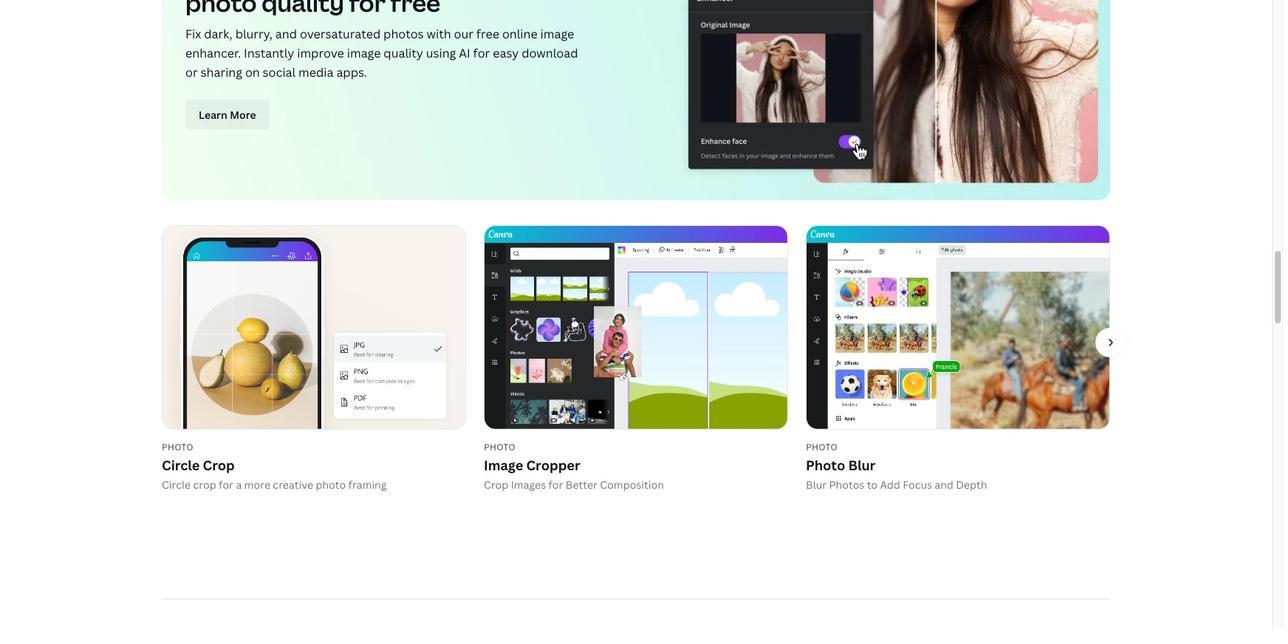 Task type: locate. For each thing, give the bounding box(es) containing it.
instantly
[[244, 45, 294, 62]]

0 vertical spatial crop
[[203, 456, 235, 474]]

image up "apps."
[[347, 45, 381, 62]]

crop
[[203, 456, 235, 474], [484, 478, 508, 492]]

0 vertical spatial image
[[540, 26, 574, 42]]

image enhancer feature banner image
[[162, 0, 1110, 200]]

0 vertical spatial blur
[[848, 456, 876, 474]]

framing
[[348, 478, 387, 492]]

crop up crop
[[203, 456, 235, 474]]

photo blur feature image
[[807, 226, 1110, 429]]

1 vertical spatial crop
[[484, 478, 508, 492]]

1 circle from the top
[[162, 456, 200, 474]]

with
[[427, 26, 451, 42]]

for right the ai
[[473, 45, 490, 62]]

for for image cropper
[[548, 478, 563, 492]]

1 horizontal spatial and
[[935, 478, 954, 492]]

or
[[185, 65, 198, 81]]

circle up crop
[[162, 456, 200, 474]]

0 horizontal spatial for
[[219, 478, 233, 492]]

media
[[298, 65, 334, 81]]

blur inside photo photo blur
[[848, 456, 876, 474]]

photo inside photo circle crop
[[162, 441, 193, 454]]

0 horizontal spatial and
[[275, 26, 297, 42]]

ai
[[459, 45, 470, 62]]

enhancer.
[[185, 45, 241, 62]]

to
[[867, 478, 878, 492]]

dark,
[[204, 26, 233, 42]]

circle left crop
[[162, 478, 191, 492]]

crop images for better composition
[[484, 478, 664, 492]]

image
[[540, 26, 574, 42], [347, 45, 381, 62]]

add
[[880, 478, 900, 492]]

photo inside 'photo image cropper'
[[484, 441, 515, 454]]

online
[[502, 26, 538, 42]]

0 vertical spatial circle
[[162, 456, 200, 474]]

photo circle crop
[[162, 441, 235, 474]]

photo image cropper
[[484, 441, 580, 474]]

for left a
[[219, 478, 233, 492]]

crop image
[[485, 226, 787, 429]]

and
[[275, 26, 297, 42], [935, 478, 954, 492]]

better
[[566, 478, 598, 492]]

photo for circle
[[162, 441, 193, 454]]

photos
[[383, 26, 424, 42]]

1 horizontal spatial blur
[[848, 456, 876, 474]]

crop down image
[[484, 478, 508, 492]]

photo
[[162, 441, 193, 454], [484, 441, 515, 454], [806, 441, 837, 454], [806, 456, 845, 474]]

sharing
[[201, 65, 242, 81]]

blur up to
[[848, 456, 876, 474]]

cropper
[[526, 456, 580, 474]]

0 horizontal spatial crop
[[203, 456, 235, 474]]

for
[[473, 45, 490, 62], [219, 478, 233, 492], [548, 478, 563, 492]]

0 horizontal spatial image
[[347, 45, 381, 62]]

download
[[522, 45, 578, 62]]

blur
[[848, 456, 876, 474], [806, 478, 827, 492]]

oversaturated
[[300, 26, 381, 42]]

depth
[[956, 478, 987, 492]]

and up instantly
[[275, 26, 297, 42]]

our
[[454, 26, 473, 42]]

1 vertical spatial circle
[[162, 478, 191, 492]]

1 vertical spatial blur
[[806, 478, 827, 492]]

blur left photos
[[806, 478, 827, 492]]

image up download
[[540, 26, 574, 42]]

1 vertical spatial and
[[935, 478, 954, 492]]

photos
[[829, 478, 864, 492]]

circle
[[162, 456, 200, 474], [162, 478, 191, 492]]

focus
[[903, 478, 932, 492]]

and right focus
[[935, 478, 954, 492]]

circle inside photo circle crop
[[162, 456, 200, 474]]

image
[[484, 456, 523, 474]]

1 horizontal spatial image
[[540, 26, 574, 42]]

photo photo blur
[[806, 441, 876, 474]]

1 horizontal spatial for
[[473, 45, 490, 62]]

social
[[263, 65, 296, 81]]

circle crop feature image
[[163, 226, 465, 429]]

0 vertical spatial and
[[275, 26, 297, 42]]

for down cropper
[[548, 478, 563, 492]]

composition
[[600, 478, 664, 492]]

2 horizontal spatial for
[[548, 478, 563, 492]]



Task type: describe. For each thing, give the bounding box(es) containing it.
a
[[236, 478, 242, 492]]

1 horizontal spatial crop
[[484, 478, 508, 492]]

more
[[244, 478, 270, 492]]

0 horizontal spatial blur
[[806, 478, 827, 492]]

fix dark, blurry, and oversaturated photos with our free online image enhancer. instantly improve image quality using ai for easy download or sharing on social media apps.
[[185, 26, 578, 81]]

blur photos to add focus and depth
[[806, 478, 987, 492]]

creative
[[273, 478, 313, 492]]

quality
[[384, 45, 423, 62]]

photo
[[316, 478, 346, 492]]

for for circle crop
[[219, 478, 233, 492]]

on
[[245, 65, 260, 81]]

fix
[[185, 26, 201, 42]]

photo for image
[[484, 441, 515, 454]]

free
[[476, 26, 499, 42]]

1 vertical spatial image
[[347, 45, 381, 62]]

photo for photo
[[806, 441, 837, 454]]

circle crop for a more creative photo framing
[[162, 478, 387, 492]]

improve
[[297, 45, 344, 62]]

for inside fix dark, blurry, and oversaturated photos with our free online image enhancer. instantly improve image quality using ai for easy download or sharing on social media apps.
[[473, 45, 490, 62]]

and inside fix dark, blurry, and oversaturated photos with our free online image enhancer. instantly improve image quality using ai for easy download or sharing on social media apps.
[[275, 26, 297, 42]]

blurry,
[[235, 26, 273, 42]]

crop inside photo circle crop
[[203, 456, 235, 474]]

apps.
[[336, 65, 367, 81]]

2 circle from the top
[[162, 478, 191, 492]]

easy
[[493, 45, 519, 62]]

crop
[[193, 478, 216, 492]]

using
[[426, 45, 456, 62]]

images
[[511, 478, 546, 492]]



Task type: vqa. For each thing, say whether or not it's contained in the screenshot.
High- in the button
no



